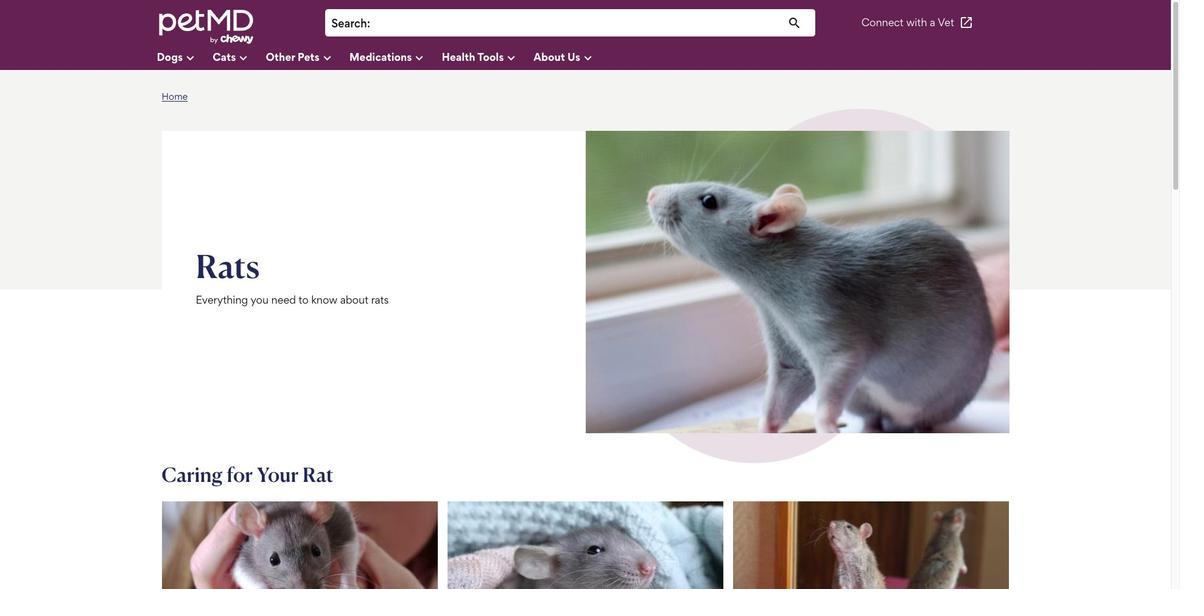Task type: vqa. For each thing, say whether or not it's contained in the screenshot.
Search :
yes



Task type: describe. For each thing, give the bounding box(es) containing it.
search :
[[331, 16, 370, 30]]

everything
[[196, 294, 248, 307]]

about us button
[[534, 46, 610, 70]]

need
[[271, 294, 296, 307]]

everything you need to know about rats
[[196, 294, 389, 307]]

other pets
[[266, 50, 320, 63]]

about
[[534, 50, 565, 63]]

connect with a vet button
[[861, 8, 974, 37]]

medications button
[[349, 46, 442, 70]]

petmd home image
[[157, 8, 254, 45]]

for
[[227, 463, 253, 487]]

connect
[[861, 16, 904, 29]]

you
[[251, 294, 269, 307]]

cats button
[[213, 46, 266, 70]]

cats
[[213, 50, 236, 63]]

home
[[162, 91, 188, 102]]

rat
[[303, 463, 334, 487]]

pets
[[298, 50, 320, 63]]

other pets button
[[266, 46, 349, 70]]

vet
[[938, 16, 954, 29]]

know
[[311, 294, 338, 307]]

us
[[568, 50, 580, 63]]

health
[[442, 50, 475, 63]]



Task type: locate. For each thing, give the bounding box(es) containing it.
a
[[930, 16, 935, 29]]

rats
[[196, 246, 260, 286]]

about
[[340, 294, 368, 307]]

other
[[266, 50, 295, 63]]

dogs button
[[157, 46, 213, 70]]

with
[[906, 16, 927, 29]]

about us
[[534, 50, 580, 63]]

caring for your rat
[[162, 463, 334, 487]]

health tools
[[442, 50, 504, 63]]

tools
[[477, 50, 504, 63]]

home link
[[162, 91, 188, 102]]

None text field
[[376, 15, 810, 32]]

dogs
[[157, 50, 183, 63]]

connect with a vet
[[861, 16, 954, 29]]

your
[[257, 463, 299, 487]]

search
[[331, 16, 367, 30]]

health tools button
[[442, 46, 534, 70]]

medications
[[349, 50, 412, 63]]

caring
[[162, 463, 223, 487]]

rats
[[371, 294, 389, 307]]

:
[[367, 16, 370, 30]]

to
[[299, 294, 309, 307]]

blue-gray rat standing on a window sill looking out a window image
[[586, 131, 1009, 434]]



